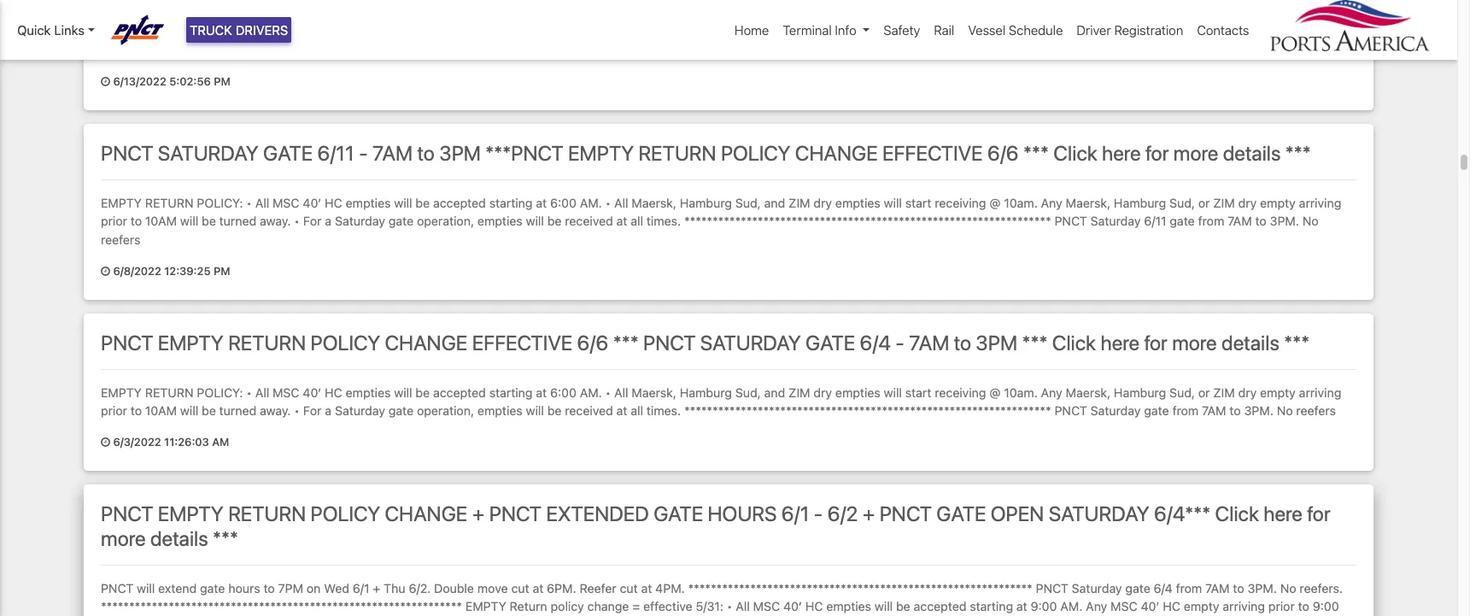 Task type: locate. For each thing, give the bounding box(es) containing it.
0 horizontal spatial 6/1
[[353, 581, 370, 595]]

accepted inside "empty return policy: • all msc 40' hc empties will be accepted starting at 6:00 am.     • all maersk, hamburg sud, and  zim dry empties will start receiving   @ 10am.   any maersk, hamburg sud, or zim dry empty arriving prior to 10am will be turned away.       • for a saturday gate operation, empties will be received at all times.    ***************************************************************** pnct saturday gate from 7am to 3pm.  no reefers"
[[433, 385, 486, 400]]

2 vertical spatial am.
[[1061, 599, 1083, 614]]

0 horizontal spatial effective
[[472, 331, 573, 354]]

receiving for saturday
[[935, 385, 987, 400]]

details
[[1223, 141, 1281, 165], [1222, 331, 1280, 354], [150, 526, 208, 550]]

6/1 right wed
[[353, 581, 370, 595]]

received inside empty return policy: • all msc 40' hc empties will be accepted starting at 6:00 am. • all maersk, hamburg sud, and zim dry empties will start receiving @ 10am. any maersk, hamburg sud, or zim dry empty arriving prior to 10am will be turned away. • for a saturday gate operation, empties will be received at all times. ***************************************************************** pnct saturday 6/11 gate from 7am to 3pm. no reefers
[[565, 214, 613, 228]]

2 vertical spatial saturday
[[1049, 502, 1150, 526]]

1 vertical spatial from
[[1173, 404, 1199, 418]]

policy: inside "empty return policy: • all msc 40' hc empties will be accepted starting at 6:00 am.     • all maersk, hamburg sud, and  zim dry empties will start receiving   @ 10am.   any maersk, hamburg sud, or zim dry empty arriving prior to 10am will be turned away.       • for a saturday gate operation, empties will be received at all times.    ***************************************************************** pnct saturday gate from 7am to 3pm.  no reefers"
[[197, 385, 243, 400]]

6/11 inside empty return policy: • all msc 40' hc empties will be accepted starting at 6:00 am. • all maersk, hamburg sud, and zim dry empties will start receiving @ 10am. any maersk, hamburg sud, or zim dry empty arriving prior to 10am will be turned away. • for a saturday gate operation, empties will be received at all times. ***************************************************************** pnct saturday 6/11 gate from 7am to 3pm. no reefers
[[1144, 214, 1167, 228]]

2 ***************************************************************** from the top
[[684, 404, 1052, 418]]

10am up 6/8/2022 12:39:25 pm
[[145, 214, 177, 228]]

***
[[1024, 141, 1049, 165], [1286, 141, 1312, 165], [613, 331, 639, 354], [1022, 331, 1048, 354], [1284, 331, 1310, 354], [213, 526, 238, 550]]

receiving inside empty return policy: • all msc 40' hc empties will be accepted starting at 6:00 am. • all maersk, hamburg sud, and zim dry empties will start receiving @ 10am. any maersk, hamburg sud, or zim dry empty arriving prior to 10am will be turned away. • for a saturday gate operation, empties will be received at all times. ***************************************************************** pnct saturday 6/11 gate from 7am to 3pm. no reefers
[[935, 196, 987, 210]]

2 vertical spatial times.
[[647, 404, 681, 418]]

empty down move at the left bottom of the page
[[466, 599, 507, 614]]

2 vertical spatial for
[[303, 404, 322, 418]]

starting inside empty return policy: • all msc 40' hc empties will be accepted starting at 6:00 am. • all maersk, hamburg sud, and zim dry empties will start receiving @ 10am. any maersk, hamburg sud, or zim dry empty arriving prior to 10am will be turned away. • for a saturday gate operation, empties will be received at all times. ***************************************************************** pnct saturday 6/11 gate from 7am to 3pm. no reefers
[[489, 196, 533, 210]]

home
[[735, 22, 769, 38]]

40' inside "empty return policy: • all msc 40' hc empties will be accepted starting at 6:00 am.     • all maersk, hamburg sud, and  zim dry empties will start receiving   @ 10am.   any maersk, hamburg sud, or zim dry empty arriving prior to 10am will be turned away.       • for a saturday gate operation, empties will be received at all times.    ***************************************************************** pnct saturday gate from 7am to 3pm.  no reefers"
[[303, 385, 322, 400]]

2 vertical spatial for
[[1308, 502, 1331, 526]]

1 vertical spatial 3pm
[[976, 331, 1018, 354]]

policy
[[721, 141, 791, 165], [311, 331, 380, 354], [311, 502, 380, 526]]

2 vertical spatial here
[[1264, 502, 1303, 526]]

0 vertical spatial 6/1
[[782, 502, 810, 526]]

more inside pnct empty return policy change + pnct extended gate hours 6/1 - 6/2  + pnct gate open saturday 6/4*** click here for more details ***
[[101, 526, 146, 550]]

1 vertical spatial clock o image
[[101, 266, 110, 277]]

+ up move at the left bottom of the page
[[472, 502, 485, 526]]

prior
[[762, 43, 788, 57], [101, 214, 127, 228], [101, 404, 127, 418], [1269, 599, 1295, 614]]

***************************************************************** inside empty return policy: • all msc 40' hc empties will be accepted starting at 6:00 am. • all maersk, hamburg sud, and zim dry empties will start receiving @ 10am. any maersk, hamburg sud, or zim dry empty arriving prior to 10am will be turned away. • for a saturday gate operation, empties will be received at all times. ***************************************************************** pnct saturday 6/11 gate from 7am to 3pm. no reefers
[[684, 214, 1052, 228]]

times. inside "empty return policy: • all msc 40' hc empties will be accepted starting at 6:00 am.     • all maersk, hamburg sud, and  zim dry empties will start receiving   @ 10am.   any maersk, hamburg sud, or zim dry empty arriving prior to 10am will be turned away.       • for a saturday gate operation, empties will be received at all times.    ***************************************************************** pnct saturday gate from 7am to 3pm.  no reefers"
[[647, 404, 681, 418]]

1 vertical spatial reefers
[[1297, 404, 1336, 418]]

2 cut from the left
[[620, 581, 638, 595]]

a inside "empty return policy: • all msc 40' hc empties will be accepted starting at 6:00 am.     • all maersk, hamburg sud, and  zim dry empties will start receiving   @ 10am.   any maersk, hamburg sud, or zim dry empty arriving prior to 10am will be turned away.       • for a saturday gate operation, empties will be received at all times.    ***************************************************************** pnct saturday gate from 7am to 3pm.  no reefers"
[[325, 404, 332, 418]]

1 vertical spatial pm
[[214, 265, 230, 277]]

away. for pnct saturday gate 6/11 - 7am to 3pm ***pnct empty return policy change effective 6/6 ***  click here for more details ***
[[260, 214, 291, 228]]

saturday down 5:02:56
[[158, 141, 259, 165]]

receiving
[[380, 43, 431, 57], [935, 196, 987, 210], [935, 385, 987, 400]]

starting for 6/6
[[489, 385, 533, 400]]

7am inside pnct will extend gate hours to 7pm on wed 6/1 + thu 6/2.  double move cut at 6pm.  reefer cut at 4pm. *************************************************************   pnct saturday gate 6/4 from 7am to 3pm.  no reefers. **************************************************************** empty return policy change = effective 5/31: • all msc 40' hc empties will be accepted starting at 9:00 am.   any msc 40' hc empty arriving prior to 9:0
[[1206, 581, 1230, 595]]

driver registration
[[1077, 22, 1184, 38]]

saturday
[[158, 141, 259, 165], [700, 331, 801, 354], [1049, 502, 1150, 526]]

2 policy: from the top
[[197, 385, 243, 400]]

2 and from the top
[[764, 385, 786, 400]]

empty inside "empty return policy: • all msc 40' hc empties will be accepted starting at 6:00 am.     • all maersk, hamburg sud, and  zim dry empties will start receiving   @ 10am.   any maersk, hamburg sud, or zim dry empty arriving prior to 10am will be turned away.       • for a saturday gate operation, empties will be received at all times.    ***************************************************************** pnct saturday gate from 7am to 3pm.  no reefers"
[[101, 385, 142, 400]]

policy: for saturday
[[197, 196, 243, 210]]

1 sud from the left
[[233, 43, 255, 57]]

away.
[[921, 43, 952, 57], [260, 214, 291, 228], [260, 404, 291, 418]]

for
[[1146, 141, 1169, 165], [1145, 331, 1168, 354], [1308, 502, 1331, 526]]

return inside "empty return policy: • all msc 40' hc empties will be accepted starting at 6:00 am.     • all maersk, hamburg sud, and  zim dry empties will start receiving   @ 10am.   any maersk, hamburg sud, or zim dry empty arriving prior to 10am will be turned away.       • for a saturday gate operation, empties will be received at all times.    ***************************************************************** pnct saturday gate from 7am to 3pm.  no reefers"
[[145, 385, 194, 400]]

1 vertical spatial 10am
[[145, 214, 177, 228]]

6/4
[[860, 331, 891, 354], [1154, 581, 1173, 595]]

am. inside empty return policy: • all msc 40' hc empties will be accepted starting at 6:00 am. • all maersk, hamburg sud, and zim dry empties will start receiving @ 10am. any maersk, hamburg sud, or zim dry empty arriving prior to 10am will be turned away. • for a saturday gate operation, empties will be received at all times. ***************************************************************** pnct saturday 6/11 gate from 7am to 3pm. no reefers
[[580, 196, 602, 210]]

vessel
[[968, 22, 1006, 38]]

am
[[212, 436, 229, 448]]

and inside "empty return policy: • all msc 40' hc empties will be accepted starting at 6:00 am.     • all maersk, hamburg sud, and  zim dry empties will start receiving   @ 10am.   any maersk, hamburg sud, or zim dry empty arriving prior to 10am will be turned away.       • for a saturday gate operation, empties will be received at all times.    ***************************************************************** pnct saturday gate from 7am to 3pm.  no reefers"
[[764, 385, 786, 400]]

policy:
[[197, 196, 243, 210], [197, 385, 243, 400]]

and inside empty return policy: • all msc 40' hc empties will be accepted starting at 6:00 am. • all maersk, hamburg sud, and zim dry empties will start receiving @ 10am. any maersk, hamburg sud, or zim dry empty arriving prior to 10am will be turned away. • for a saturday gate operation, empties will be received at all times. ***************************************************************** pnct saturday 6/11 gate from 7am to 3pm. no reefers
[[764, 196, 786, 210]]

change
[[795, 141, 878, 165], [385, 331, 468, 354], [385, 502, 468, 526]]

starting inside pnct will extend gate hours to 7pm on wed 6/1 + thu 6/2.  double move cut at 6pm.  reefer cut at 4pm. *************************************************************   pnct saturday gate 6/4 from 7am to 3pm.  no reefers. **************************************************************** empty return policy change = effective 5/31: • all msc 40' hc empties will be accepted starting at 9:00 am.   any msc 40' hc empty arriving prior to 9:0
[[970, 599, 1014, 614]]

2 vertical spatial start
[[906, 385, 932, 400]]

change inside pnct empty return policy change + pnct extended gate hours 6/1 - 6/2  + pnct gate open saturday 6/4*** click here for more details ***
[[385, 502, 468, 526]]

2 sud from the left
[[630, 43, 652, 57]]

policy: inside empty return policy: • all msc 40' hc empties will be accepted starting at 6:00 am. • all maersk, hamburg sud, and zim dry empties will start receiving @ 10am. any maersk, hamburg sud, or zim dry empty arriving prior to 10am will be turned away. • for a saturday gate operation, empties will be received at all times. ***************************************************************** pnct saturday 6/11 gate from 7am to 3pm. no reefers
[[197, 196, 243, 210]]

and for gate
[[764, 385, 786, 400]]

6:00 inside empty return policy: • all msc 40' hc empties will be accepted starting at 6:00 am. • all maersk, hamburg sud, and zim dry empties will start receiving @ 10am. any maersk, hamburg sud, or zim dry empty arriving prior to 10am will be turned away. • for a saturday gate operation, empties will be received at all times. ***************************************************************** pnct saturday 6/11 gate from 7am to 3pm. no reefers
[[550, 196, 577, 210]]

turned up am
[[219, 404, 257, 418]]

2 vertical spatial receiving
[[935, 385, 987, 400]]

terminal
[[783, 22, 832, 38]]

quick links link
[[17, 20, 95, 40]]

a
[[986, 43, 992, 57], [325, 214, 332, 228], [325, 404, 332, 418]]

saturday right 'open'
[[1049, 502, 1150, 526]]

1 vertical spatial operation,
[[417, 214, 474, 228]]

arriving
[[716, 43, 758, 57], [1299, 196, 1342, 210], [1299, 385, 1342, 400], [1223, 599, 1266, 614]]

1 vertical spatial starting
[[489, 385, 533, 400]]

policy
[[551, 599, 584, 614]]

or inside empty return policy: • all msc 40' hc empties will be accepted starting at 6:00 am. • all maersk, hamburg sud, and zim dry empties will start receiving @ 10am. any maersk, hamburg sud, or zim dry empty arriving prior to 10am will be turned away. • for a saturday gate operation, empties will be received at all times. ***************************************************************** pnct saturday 6/11 gate from 7am to 3pm. no reefers
[[1199, 196, 1210, 210]]

1 policy: from the top
[[197, 196, 243, 210]]

2 vertical spatial details
[[150, 526, 208, 550]]

cut up =
[[620, 581, 638, 595]]

0 horizontal spatial -
[[359, 141, 368, 165]]

wed
[[324, 581, 350, 595]]

zim
[[789, 196, 811, 210], [1214, 196, 1235, 210], [789, 385, 811, 400], [1214, 385, 1235, 400]]

policy: for empty
[[197, 385, 243, 400]]

0 vertical spatial saturday
[[158, 141, 259, 165]]

0 vertical spatial and
[[764, 196, 786, 210]]

1 horizontal spatial 6/6
[[988, 141, 1019, 165]]

quick links
[[17, 22, 85, 38]]

3pm. inside pnct will extend gate hours to 7pm on wed 6/1 + thu 6/2.  double move cut at 6pm.  reefer cut at 4pm. *************************************************************   pnct saturday gate 6/4 from 7am to 3pm.  no reefers. **************************************************************** empty return policy change = effective 5/31: • all msc 40' hc empties will be accepted starting at 9:00 am.   any msc 40' hc empty arriving prior to 9:0
[[1248, 581, 1277, 595]]

received for 7am
[[565, 404, 613, 418]]

3 clock o image from the top
[[101, 437, 110, 448]]

2 vertical spatial policy
[[311, 502, 380, 526]]

sud
[[233, 43, 255, 57], [630, 43, 652, 57]]

2 vertical spatial @
[[990, 385, 1001, 400]]

at
[[1277, 43, 1288, 57], [536, 196, 547, 210], [617, 214, 628, 228], [536, 385, 547, 400], [617, 404, 628, 418], [533, 581, 544, 595], [641, 581, 652, 595], [1017, 599, 1028, 614]]

no inside pnct will extend gate hours to 7pm on wed 6/1 + thu 6/2.  double move cut at 6pm.  reefer cut at 4pm. *************************************************************   pnct saturday gate 6/4 from 7am to 3pm.  no reefers. **************************************************************** empty return policy change = effective 5/31: • all msc 40' hc empties will be accepted starting at 9:00 am.   any msc 40' hc empty arriving prior to 9:0
[[1281, 581, 1297, 595]]

empty up 6/8/2022
[[101, 196, 142, 210]]

away. inside "empty return policy: • all msc 40' hc empties will be accepted starting at 6:00 am.     • all maersk, hamburg sud, and  zim dry empties will start receiving   @ 10am.   any maersk, hamburg sud, or zim dry empty arriving prior to 10am will be turned away.       • for a saturday gate operation, empties will be received at all times.    ***************************************************************** pnct saturday gate from 7am to 3pm.  no reefers"
[[260, 404, 291, 418]]

any inside "empty return policy: • all msc 40' hc empties will be accepted starting at 6:00 am.     • all maersk, hamburg sud, and  zim dry empties will start receiving   @ 10am.   any maersk, hamburg sud, or zim dry empty arriving prior to 10am will be turned away.       • for a saturday gate operation, empties will be received at all times.    ***************************************************************** pnct saturday gate from 7am to 3pm.  no reefers"
[[1041, 385, 1063, 400]]

vessel schedule link
[[962, 14, 1070, 47]]

0 vertical spatial clock o image
[[101, 77, 110, 88]]

turned inside "empty return policy: • all msc 40' hc empties will be accepted starting at 6:00 am.     • all maersk, hamburg sud, and  zim dry empties will start receiving   @ 10am.   any maersk, hamburg sud, or zim dry empty arriving prior to 10am will be turned away.       • for a saturday gate operation, empties will be received at all times.    ***************************************************************** pnct saturday gate from 7am to 3pm.  no reefers"
[[219, 404, 257, 418]]

empty up 6/3/2022
[[101, 385, 142, 400]]

return
[[639, 141, 717, 165], [145, 196, 194, 210], [228, 331, 306, 354], [145, 385, 194, 400], [228, 502, 306, 526]]

receiving inside "empty return policy: • all msc 40' hc empties will be accepted starting at 6:00 am.     • all maersk, hamburg sud, and  zim dry empties will start receiving   @ 10am.   any maersk, hamburg sud, or zim dry empty arriving prior to 10am will be turned away.       • for a saturday gate operation, empties will be received at all times.    ***************************************************************** pnct saturday gate from 7am to 3pm.  no reefers"
[[935, 385, 987, 400]]

6/2.
[[409, 581, 431, 595]]

0 vertical spatial reefers
[[101, 232, 141, 247]]

pnct
[[101, 141, 153, 165], [1055, 214, 1088, 228], [101, 331, 153, 354], [643, 331, 696, 354], [1055, 404, 1088, 418], [101, 502, 153, 526], [489, 502, 542, 526], [880, 502, 932, 526], [101, 581, 133, 595], [1036, 581, 1069, 595]]

+
[[472, 502, 485, 526], [863, 502, 875, 526], [373, 581, 381, 595]]

policy: up am
[[197, 385, 243, 400]]

starting inside "empty return policy: • all msc 40' hc empties will be accepted starting at 6:00 am.     • all maersk, hamburg sud, and  zim dry empties will start receiving   @ 10am.   any maersk, hamburg sud, or zim dry empty arriving prior to 10am will be turned away.       • for a saturday gate operation, empties will be received at all times.    ***************************************************************** pnct saturday gate from 7am to 3pm.  no reefers"
[[489, 385, 533, 400]]

1 vertical spatial effective
[[472, 331, 573, 354]]

3pm. inside "empty return policy: • all msc 40' hc empties will be accepted starting at 6:00 am.     • all maersk, hamburg sud, and  zim dry empties will start receiving   @ 10am.   any maersk, hamburg sud, or zim dry empty arriving prior to 10am will be turned away.       • for a saturday gate operation, empties will be received at all times.    ***************************************************************** pnct saturday gate from 7am to 3pm.  no reefers"
[[1245, 404, 1274, 418]]

terminal info
[[783, 22, 857, 38]]

10am inside "empty return policy: • all msc 40' hc empties will be accepted starting at 6:00 am.     • all maersk, hamburg sud, and  zim dry empties will start receiving   @ 10am.   any maersk, hamburg sud, or zim dry empty arriving prior to 10am will be turned away.       • for a saturday gate operation, empties will be received at all times.    ***************************************************************** pnct saturday gate from 7am to 3pm.  no reefers"
[[145, 404, 177, 418]]

pm
[[214, 75, 231, 88], [214, 265, 230, 277]]

received
[[1226, 43, 1274, 57], [565, 214, 613, 228], [565, 404, 613, 418]]

be inside pnct will extend gate hours to 7pm on wed 6/1 + thu 6/2.  double move cut at 6pm.  reefer cut at 4pm. *************************************************************   pnct saturday gate 6/4 from 7am to 3pm.  no reefers. **************************************************************** empty return policy change = effective 5/31: • all msc 40' hc empties will be accepted starting at 9:00 am.   any msc 40' hc empty arriving prior to 9:0
[[896, 599, 911, 614]]

2 vertical spatial 10am.
[[1004, 385, 1038, 400]]

1 horizontal spatial effective
[[883, 141, 983, 165]]

2 vertical spatial 3pm.
[[1248, 581, 1277, 595]]

1 horizontal spatial +
[[472, 502, 485, 526]]

0 vertical spatial for
[[964, 43, 983, 57]]

0 horizontal spatial 6/6
[[577, 331, 609, 354]]

return inside pnct empty return policy change + pnct extended gate hours 6/1 - 6/2  + pnct gate open saturday 6/4*** click here for more details ***
[[228, 502, 306, 526]]

click
[[1054, 141, 1098, 165], [1053, 331, 1096, 354], [1216, 502, 1259, 526]]

0 horizontal spatial sud
[[233, 43, 255, 57]]

10am. inside "empty return policy: • all msc 40' hc empties will be accepted starting at 6:00 am.     • all maersk, hamburg sud, and  zim dry empties will start receiving   @ 10am.   any maersk, hamburg sud, or zim dry empty arriving prior to 10am will be turned away.       • for a saturday gate operation, empties will be received at all times.    ***************************************************************** pnct saturday gate from 7am to 3pm.  no reefers"
[[1004, 385, 1038, 400]]

all
[[1292, 43, 1304, 57], [631, 214, 643, 228], [631, 404, 643, 418]]

1 horizontal spatial 3pm
[[976, 331, 1018, 354]]

2 vertical spatial clock o image
[[101, 437, 110, 448]]

saturday inside pnct will extend gate hours to 7pm on wed 6/1 + thu 6/2.  double move cut at 6pm.  reefer cut at 4pm. *************************************************************   pnct saturday gate 6/4 from 7am to 3pm.  no reefers. **************************************************************** empty return policy change = effective 5/31: • all msc 40' hc empties will be accepted starting at 9:00 am.   any msc 40' hc empty arriving prior to 9:0
[[1072, 581, 1123, 595]]

clock o image left 6/8/2022
[[101, 266, 110, 277]]

3pm
[[439, 141, 481, 165], [976, 331, 1018, 354]]

0 vertical spatial 3pm.
[[1270, 214, 1300, 228]]

all inside "empty return policy: • all msc 40' hc empties will be accepted starting at 6:00 am.     • all maersk, hamburg sud, and  zim dry empties will start receiving   @ 10am.   any maersk, hamburg sud, or zim dry empty arriving prior to 10am will be turned away.       • for a saturday gate operation, empties will be received at all times.    ***************************************************************** pnct saturday gate from 7am to 3pm.  no reefers"
[[631, 404, 643, 418]]

40'
[[303, 196, 322, 210], [303, 385, 322, 400], [784, 599, 802, 614], [1141, 599, 1160, 614]]

turned inside empty return policy: • all msc 40' hc empties will be accepted starting at 6:00 am. • all maersk, hamburg sud, and zim dry empties will start receiving @ 10am. any maersk, hamburg sud, or zim dry empty arriving prior to 10am will be turned away. • for a saturday gate operation, empties will be received at all times. ***************************************************************** pnct saturday 6/11 gate from 7am to 3pm. no reefers
[[219, 214, 257, 228]]

all maersk or hamburg sud dry empties will start receiving @ 10am. any maersk, or hamburg sud dry empty arriving prior to 10am will be turned away. • for a saturday gate operation, empties will be received at all times.
[[101, 43, 1342, 57]]

contacts link
[[1191, 14, 1257, 47]]

cut up return
[[511, 581, 529, 595]]

10am up the 6/3/2022 11:26:03 am
[[145, 404, 177, 418]]

clock o image for pnct empty return policy change effective 6/6   *** pnct saturday gate 6/4 - 7am to 3pm *** click here for more details ***
[[101, 437, 110, 448]]

am. inside "empty return policy: • all msc 40' hc empties will be accepted starting at 6:00 am.     • all maersk, hamburg sud, and  zim dry empties will start receiving   @ 10am.   any maersk, hamburg sud, or zim dry empty arriving prior to 10am will be turned away.       • for a saturday gate operation, empties will be received at all times.    ***************************************************************** pnct saturday gate from 7am to 3pm.  no reefers"
[[580, 385, 602, 400]]

pm right 5:02:56
[[214, 75, 231, 88]]

policy inside pnct empty return policy change + pnct extended gate hours 6/1 - 6/2  + pnct gate open saturday 6/4*** click here for more details ***
[[311, 502, 380, 526]]

1 vertical spatial times.
[[647, 214, 681, 228]]

a for pnct empty return policy change effective 6/6   *** pnct saturday gate 6/4 - 7am to 3pm *** click here for more details ***
[[325, 404, 332, 418]]

2 vertical spatial change
[[385, 502, 468, 526]]

start inside "empty return policy: • all msc 40' hc empties will be accepted starting at 6:00 am.     • all maersk, hamburg sud, and  zim dry empties will start receiving   @ 10am.   any maersk, hamburg sud, or zim dry empty arriving prior to 10am will be turned away.       • for a saturday gate operation, empties will be received at all times.    ***************************************************************** pnct saturday gate from 7am to 3pm.  no reefers"
[[906, 385, 932, 400]]

0 horizontal spatial reefers
[[101, 232, 141, 247]]

1 vertical spatial saturday
[[700, 331, 801, 354]]

2 vertical spatial a
[[325, 404, 332, 418]]

reefers
[[101, 232, 141, 247], [1297, 404, 1336, 418]]

2 vertical spatial accepted
[[914, 599, 967, 614]]

+ left thu
[[373, 581, 381, 595]]

10am. for return
[[1004, 196, 1038, 210]]

turned for pnct saturday gate 6/11 - 7am to 3pm ***pnct empty return policy change effective 6/6 ***  click here for more details ***
[[219, 214, 257, 228]]

will
[[329, 43, 347, 57], [841, 43, 859, 57], [1187, 43, 1205, 57], [394, 196, 412, 210], [884, 196, 902, 210], [180, 214, 198, 228], [526, 214, 544, 228], [394, 385, 412, 400], [884, 385, 902, 400], [180, 404, 198, 418], [526, 404, 544, 418], [137, 581, 155, 595], [875, 599, 893, 614]]

all inside empty return policy: • all msc 40' hc empties will be accepted starting at 6:00 am. • all maersk, hamburg sud, and zim dry empties will start receiving @ 10am. any maersk, hamburg sud, or zim dry empty arriving prior to 10am will be turned away. • for a saturday gate operation, empties will be received at all times. ***************************************************************** pnct saturday 6/11 gate from 7am to 3pm. no reefers
[[631, 214, 643, 228]]

accepted inside empty return policy: • all msc 40' hc empties will be accepted starting at 6:00 am. • all maersk, hamburg sud, and zim dry empties will start receiving @ 10am. any maersk, hamburg sud, or zim dry empty arriving prior to 10am will be turned away. • for a saturday gate operation, empties will be received at all times. ***************************************************************** pnct saturday 6/11 gate from 7am to 3pm. no reefers
[[433, 196, 486, 210]]

clock o image left 6/13/2022
[[101, 77, 110, 88]]

1 vertical spatial a
[[325, 214, 332, 228]]

0 horizontal spatial cut
[[511, 581, 529, 595]]

2 vertical spatial from
[[1176, 581, 1203, 595]]

turned down the safety
[[880, 43, 917, 57]]

accepted inside pnct will extend gate hours to 7pm on wed 6/1 + thu 6/2.  double move cut at 6pm.  reefer cut at 4pm. *************************************************************   pnct saturday gate 6/4 from 7am to 3pm.  no reefers. **************************************************************** empty return policy change = effective 5/31: • all msc 40' hc empties will be accepted starting at 9:00 am.   any msc 40' hc empty arriving prior to 9:0
[[914, 599, 967, 614]]

any
[[486, 43, 508, 57], [1041, 196, 1063, 210], [1041, 385, 1063, 400], [1086, 599, 1108, 614]]

1 ***************************************************************** from the top
[[684, 214, 1052, 228]]

away. inside empty return policy: • all msc 40' hc empties will be accepted starting at 6:00 am. • all maersk, hamburg sud, and zim dry empties will start receiving @ 10am. any maersk, hamburg sud, or zim dry empty arriving prior to 10am will be turned away. • for a saturday gate operation, empties will be received at all times. ***************************************************************** pnct saturday 6/11 gate from 7am to 3pm. no reefers
[[260, 214, 291, 228]]

any inside pnct will extend gate hours to 7pm on wed 6/1 + thu 6/2.  double move cut at 6pm.  reefer cut at 4pm. *************************************************************   pnct saturday gate 6/4 from 7am to 3pm.  no reefers. **************************************************************** empty return policy change = effective 5/31: • all msc 40' hc empties will be accepted starting at 9:00 am.   any msc 40' hc empty arriving prior to 9:0
[[1086, 599, 1108, 614]]

for for pnct saturday gate 6/11 - 7am to 3pm ***pnct empty return policy change effective 6/6 ***  click here for more details ***
[[303, 214, 322, 228]]

msc inside empty return policy: • all msc 40' hc empties will be accepted starting at 6:00 am. • all maersk, hamburg sud, and zim dry empties will start receiving @ 10am. any maersk, hamburg sud, or zim dry empty arriving prior to 10am will be turned away. • for a saturday gate operation, empties will be received at all times. ***************************************************************** pnct saturday 6/11 gate from 7am to 3pm. no reefers
[[273, 196, 300, 210]]

2 vertical spatial away.
[[260, 404, 291, 418]]

1 horizontal spatial 6/11
[[1144, 214, 1167, 228]]

1 vertical spatial change
[[385, 331, 468, 354]]

1 vertical spatial *****************************************************************
[[684, 404, 1052, 418]]

10am. inside empty return policy: • all msc 40' hc empties will be accepted starting at 6:00 am. • all maersk, hamburg sud, and zim dry empties will start receiving @ 10am. any maersk, hamburg sud, or zim dry empty arriving prior to 10am will be turned away. • for a saturday gate operation, empties will be received at all times. ***************************************************************** pnct saturday 6/11 gate from 7am to 3pm. no reefers
[[1004, 196, 1038, 210]]

for inside empty return policy: • all msc 40' hc empties will be accepted starting at 6:00 am. • all maersk, hamburg sud, and zim dry empties will start receiving @ 10am. any maersk, hamburg sud, or zim dry empty arriving prior to 10am will be turned away. • for a saturday gate operation, empties will be received at all times. ***************************************************************** pnct saturday 6/11 gate from 7am to 3pm. no reefers
[[303, 214, 322, 228]]

clock o image
[[101, 77, 110, 88], [101, 266, 110, 277], [101, 437, 110, 448]]

1 vertical spatial turned
[[219, 214, 257, 228]]

operation, inside "empty return policy: • all msc 40' hc empties will be accepted starting at 6:00 am.     • all maersk, hamburg sud, and  zim dry empties will start receiving   @ 10am.   any maersk, hamburg sud, or zim dry empty arriving prior to 10am will be turned away.       • for a saturday gate operation, empties will be received at all times.    ***************************************************************** pnct saturday gate from 7am to 3pm.  no reefers"
[[417, 404, 474, 418]]

0 horizontal spatial 6/4
[[860, 331, 891, 354]]

empty inside "empty return policy: • all msc 40' hc empties will be accepted starting at 6:00 am.     • all maersk, hamburg sud, and  zim dry empties will start receiving   @ 10am.   any maersk, hamburg sud, or zim dry empty arriving prior to 10am will be turned away.       • for a saturday gate operation, empties will be received at all times.    ***************************************************************** pnct saturday gate from 7am to 3pm.  no reefers"
[[1261, 385, 1296, 400]]

policy for 6/6
[[311, 331, 380, 354]]

1 vertical spatial policy
[[311, 331, 380, 354]]

1 horizontal spatial reefers
[[1297, 404, 1336, 418]]

1 horizontal spatial sud
[[630, 43, 652, 57]]

2 vertical spatial operation,
[[417, 404, 474, 418]]

1 and from the top
[[764, 196, 786, 210]]

turned
[[880, 43, 917, 57], [219, 214, 257, 228], [219, 404, 257, 418]]

operation, inside empty return policy: • all msc 40' hc empties will be accepted starting at 6:00 am. • all maersk, hamburg sud, and zim dry empties will start receiving @ 10am. any maersk, hamburg sud, or zim dry empty arriving prior to 10am will be turned away. • for a saturday gate operation, empties will be received at all times. ***************************************************************** pnct saturday 6/11 gate from 7am to 3pm. no reefers
[[417, 214, 474, 228]]

10am inside empty return policy: • all msc 40' hc empties will be accepted starting at 6:00 am. • all maersk, hamburg sud, and zim dry empties will start receiving @ 10am. any maersk, hamburg sud, or zim dry empty arriving prior to 10am will be turned away. • for a saturday gate operation, empties will be received at all times. ***************************************************************** pnct saturday 6/11 gate from 7am to 3pm. no reefers
[[145, 214, 177, 228]]

times. for ***
[[647, 214, 681, 228]]

empty down 11:26:03
[[158, 502, 224, 526]]

a inside empty return policy: • all msc 40' hc empties will be accepted starting at 6:00 am. • all maersk, hamburg sud, and zim dry empties will start receiving @ 10am. any maersk, hamburg sud, or zim dry empty arriving prior to 10am will be turned away. • for a saturday gate operation, empties will be received at all times. ***************************************************************** pnct saturday 6/11 gate from 7am to 3pm. no reefers
[[325, 214, 332, 228]]

•
[[955, 43, 961, 57], [246, 196, 252, 210], [606, 196, 611, 210], [294, 214, 300, 228], [246, 385, 252, 400], [606, 385, 611, 400], [294, 404, 300, 418], [727, 599, 733, 614]]

truck
[[190, 22, 232, 38]]

1 vertical spatial click
[[1053, 331, 1096, 354]]

1 vertical spatial 6/6
[[577, 331, 609, 354]]

1 6:00 from the top
[[550, 196, 577, 210]]

6/1 inside pnct will extend gate hours to 7pm on wed 6/1 + thu 6/2.  double move cut at 6pm.  reefer cut at 4pm. *************************************************************   pnct saturday gate 6/4 from 7am to 3pm.  no reefers. **************************************************************** empty return policy change = effective 5/31: • all msc 40' hc empties will be accepted starting at 9:00 am.   any msc 40' hc empty arriving prior to 9:0
[[353, 581, 370, 595]]

change
[[588, 599, 629, 614]]

a for pnct saturday gate 6/11 - 7am to 3pm ***pnct empty return policy change effective 6/6 ***  click here for more details ***
[[325, 214, 332, 228]]

0 vertical spatial click
[[1054, 141, 1098, 165]]

times. inside empty return policy: • all msc 40' hc empties will be accepted starting at 6:00 am. • all maersk, hamburg sud, and zim dry empties will start receiving @ 10am. any maersk, hamburg sud, or zim dry empty arriving prior to 10am will be turned away. • for a saturday gate operation, empties will be received at all times. ***************************************************************** pnct saturday 6/11 gate from 7am to 3pm. no reefers
[[647, 214, 681, 228]]

0 vertical spatial turned
[[880, 43, 917, 57]]

hc
[[325, 196, 342, 210], [325, 385, 342, 400], [806, 599, 823, 614], [1163, 599, 1181, 614]]

@ inside "empty return policy: • all msc 40' hc empties will be accepted starting at 6:00 am.     • all maersk, hamburg sud, and  zim dry empties will start receiving   @ 10am.   any maersk, hamburg sud, or zim dry empty arriving prior to 10am will be turned away.       • for a saturday gate operation, empties will be received at all times.    ***************************************************************** pnct saturday gate from 7am to 3pm.  no reefers"
[[990, 385, 1001, 400]]

truck drivers
[[190, 22, 288, 38]]

1 vertical spatial @
[[990, 196, 1001, 210]]

drivers
[[236, 22, 288, 38]]

dry
[[259, 43, 277, 57], [655, 43, 674, 57], [814, 196, 832, 210], [1239, 196, 1257, 210], [814, 385, 832, 400], [1239, 385, 1257, 400]]

turned up 6/8/2022 12:39:25 pm
[[219, 214, 257, 228]]

0 horizontal spatial +
[[373, 581, 381, 595]]

10am down terminal info
[[806, 43, 838, 57]]

maersk,
[[511, 43, 556, 57], [632, 196, 677, 210], [1066, 196, 1111, 210], [632, 385, 677, 400], [1066, 385, 1111, 400]]

*************************************************************
[[688, 581, 1033, 595]]

change for ***
[[385, 331, 468, 354]]

1 vertical spatial received
[[565, 214, 613, 228]]

from inside pnct will extend gate hours to 7pm on wed 6/1 + thu 6/2.  double move cut at 6pm.  reefer cut at 4pm. *************************************************************   pnct saturday gate 6/4 from 7am to 3pm.  no reefers. **************************************************************** empty return policy change = effective 5/31: • all msc 40' hc empties will be accepted starting at 9:00 am.   any msc 40' hc empty arriving prior to 9:0
[[1176, 581, 1203, 595]]

6/1
[[782, 502, 810, 526], [353, 581, 370, 595]]

1 vertical spatial policy:
[[197, 385, 243, 400]]

accepted
[[433, 196, 486, 210], [433, 385, 486, 400], [914, 599, 967, 614]]

0 vertical spatial no
[[1303, 214, 1319, 228]]

@
[[435, 43, 446, 57], [990, 196, 1001, 210], [990, 385, 1001, 400]]

6/3/2022 11:26:03 am
[[110, 436, 229, 448]]

2 vertical spatial -
[[814, 502, 823, 526]]

-
[[359, 141, 368, 165], [896, 331, 905, 354], [814, 502, 823, 526]]

from
[[1199, 214, 1225, 228], [1173, 404, 1199, 418], [1176, 581, 1203, 595]]

0 vertical spatial -
[[359, 141, 368, 165]]

empty inside empty return policy: • all msc 40' hc empties will be accepted starting at 6:00 am. • all maersk, hamburg sud, and zim dry empties will start receiving @ 10am. any maersk, hamburg sud, or zim dry empty arriving prior to 10am will be turned away. • for a saturday gate operation, empties will be received at all times. ***************************************************************** pnct saturday 6/11 gate from 7am to 3pm. no reefers
[[1261, 196, 1296, 210]]

empty down 12:39:25 on the left of the page
[[158, 331, 224, 354]]

saturday up "empty return policy: • all msc 40' hc empties will be accepted starting at 6:00 am.     • all maersk, hamburg sud, and  zim dry empties will start receiving   @ 10am.   any maersk, hamburg sud, or zim dry empty arriving prior to 10am will be turned away.       • for a saturday gate operation, empties will be received at all times.    ***************************************************************** pnct saturday gate from 7am to 3pm.  no reefers"
[[700, 331, 801, 354]]

empty inside pnct will extend gate hours to 7pm on wed 6/1 + thu 6/2.  double move cut at 6pm.  reefer cut at 4pm. *************************************************************   pnct saturday gate 6/4 from 7am to 3pm.  no reefers. **************************************************************** empty return policy change = effective 5/31: • all msc 40' hc empties will be accepted starting at 9:00 am.   any msc 40' hc empty arriving prior to 9:0
[[466, 599, 507, 614]]

*****************************************************************
[[684, 214, 1052, 228], [684, 404, 1052, 418]]

times. for 3pm
[[647, 404, 681, 418]]

2 horizontal spatial saturday
[[1049, 502, 1150, 526]]

6:00 inside "empty return policy: • all msc 40' hc empties will be accepted starting at 6:00 am.     • all maersk, hamburg sud, and  zim dry empties will start receiving   @ 10am.   any maersk, hamburg sud, or zim dry empty arriving prior to 10am will be turned away.       • for a saturday gate operation, empties will be received at all times.    ***************************************************************** pnct saturday gate from 7am to 3pm.  no reefers"
[[550, 385, 577, 400]]

more
[[1174, 141, 1219, 165], [1173, 331, 1217, 354], [101, 526, 146, 550]]

times.
[[1308, 43, 1342, 57], [647, 214, 681, 228], [647, 404, 681, 418]]

pnct inside "empty return policy: • all msc 40' hc empties will be accepted starting at 6:00 am.     • all maersk, hamburg sud, and  zim dry empties will start receiving   @ 10am.   any maersk, hamburg sud, or zim dry empty arriving prior to 10am will be turned away.       • for a saturday gate operation, empties will be received at all times.    ***************************************************************** pnct saturday gate from 7am to 3pm.  no reefers"
[[1055, 404, 1088, 418]]

3pm.
[[1270, 214, 1300, 228], [1245, 404, 1274, 418], [1248, 581, 1277, 595]]

6/1 left 6/2
[[782, 502, 810, 526]]

to
[[791, 43, 803, 57], [417, 141, 435, 165], [131, 214, 142, 228], [1256, 214, 1267, 228], [954, 331, 972, 354], [131, 404, 142, 418], [1230, 404, 1241, 418], [264, 581, 275, 595], [1233, 581, 1245, 595], [1299, 599, 1310, 614]]

1 horizontal spatial cut
[[620, 581, 638, 595]]

accepted for effective
[[433, 385, 486, 400]]

0 vertical spatial *****************************************************************
[[684, 214, 1052, 228]]

hours
[[708, 502, 777, 526]]

+ right 6/2
[[863, 502, 875, 526]]

policy: up 12:39:25 on the left of the page
[[197, 196, 243, 210]]

0 vertical spatial starting
[[489, 196, 533, 210]]

for inside "empty return policy: • all msc 40' hc empties will be accepted starting at 6:00 am.     • all maersk, hamburg sud, and  zim dry empties will start receiving   @ 10am.   any maersk, hamburg sud, or zim dry empty arriving prior to 10am will be turned away.       • for a saturday gate operation, empties will be received at all times.    ***************************************************************** pnct saturday gate from 7am to 3pm.  no reefers"
[[303, 404, 322, 418]]

all for effective
[[631, 214, 643, 228]]

cut
[[511, 581, 529, 595], [620, 581, 638, 595]]

1 horizontal spatial 6/4
[[1154, 581, 1173, 595]]

6:00 for ***pnct
[[550, 196, 577, 210]]

2 clock o image from the top
[[101, 266, 110, 277]]

2 vertical spatial received
[[565, 404, 613, 418]]

am. for ***pnct
[[580, 196, 602, 210]]

info
[[835, 22, 857, 38]]

here
[[1102, 141, 1141, 165], [1101, 331, 1140, 354], [1264, 502, 1303, 526]]

terminal info link
[[776, 14, 877, 47]]

0 vertical spatial from
[[1199, 214, 1225, 228]]

1 cut from the left
[[511, 581, 529, 595]]

am. inside pnct will extend gate hours to 7pm on wed 6/1 + thu 6/2.  double move cut at 6pm.  reefer cut at 4pm. *************************************************************   pnct saturday gate 6/4 from 7am to 3pm.  no reefers. **************************************************************** empty return policy change = effective 5/31: • all msc 40' hc empties will be accepted starting at 9:00 am.   any msc 40' hc empty arriving prior to 9:0
[[1061, 599, 1083, 614]]

arriving inside "empty return policy: • all msc 40' hc empties will be accepted starting at 6:00 am.     • all maersk, hamburg sud, and  zim dry empties will start receiving   @ 10am.   any maersk, hamburg sud, or zim dry empty arriving prior to 10am will be turned away.       • for a saturday gate operation, empties will be received at all times.    ***************************************************************** pnct saturday gate from 7am to 3pm.  no reefers"
[[1299, 385, 1342, 400]]

hc inside "empty return policy: • all msc 40' hc empties will be accepted starting at 6:00 am.     • all maersk, hamburg sud, and  zim dry empties will start receiving   @ 10am.   any maersk, hamburg sud, or zim dry empty arriving prior to 10am will be turned away.       • for a saturday gate operation, empties will be received at all times.    ***************************************************************** pnct saturday gate from 7am to 3pm.  no reefers"
[[325, 385, 342, 400]]

0 horizontal spatial 6/11
[[317, 141, 355, 165]]

or
[[163, 43, 174, 57], [559, 43, 571, 57], [1199, 196, 1210, 210], [1199, 385, 1210, 400]]

2 vertical spatial starting
[[970, 599, 1014, 614]]

1 vertical spatial away.
[[260, 214, 291, 228]]

empty right ***pnct
[[568, 141, 634, 165]]

1 vertical spatial receiving
[[935, 196, 987, 210]]

1 clock o image from the top
[[101, 77, 110, 88]]

=
[[633, 599, 640, 614]]

clock o image left 6/3/2022
[[101, 437, 110, 448]]

0 vertical spatial policy:
[[197, 196, 243, 210]]

0 vertical spatial all
[[1292, 43, 1304, 57]]

extend
[[158, 581, 197, 595]]

pm right 12:39:25 on the left of the page
[[214, 265, 230, 277]]

2 6:00 from the top
[[550, 385, 577, 400]]

received inside "empty return policy: • all msc 40' hc empties will be accepted starting at 6:00 am.     • all maersk, hamburg sud, and  zim dry empties will start receiving   @ 10am.   any maersk, hamburg sud, or zim dry empty arriving prior to 10am will be turned away.       • for a saturday gate operation, empties will be received at all times.    ***************************************************************** pnct saturday gate from 7am to 3pm.  no reefers"
[[565, 404, 613, 418]]

starting
[[489, 196, 533, 210], [489, 385, 533, 400], [970, 599, 1014, 614]]

6/8/2022
[[113, 265, 161, 277]]

1 vertical spatial for
[[1145, 331, 1168, 354]]

2 vertical spatial more
[[101, 526, 146, 550]]

no
[[1303, 214, 1319, 228], [1277, 404, 1293, 418], [1281, 581, 1297, 595]]



Task type: vqa. For each thing, say whether or not it's contained in the screenshot.
10Am inside the empty return policy: • all msc 40' hc empties will be accepted starting at 6:00 am.     • all maersk, hamburg sud, and  zim dry empties will start receiving   @ 10am.   any maersk, hamburg sud, or zim dry empty arriving prior to 10am will be turned away.       • for a saturday gate operation, empties will be received at all times.    ***************************************************************** pnct saturday gate from 7am to 3pm.  no reefers
yes



Task type: describe. For each thing, give the bounding box(es) containing it.
1 vertical spatial here
[[1101, 331, 1140, 354]]

1 vertical spatial more
[[1173, 331, 1217, 354]]

6/1 inside pnct empty return policy change + pnct extended gate hours 6/1 - 6/2  + pnct gate open saturday 6/4*** click here for more details ***
[[782, 502, 810, 526]]

empty inside empty return policy: • all msc 40' hc empties will be accepted starting at 6:00 am. • all maersk, hamburg sud, and zim dry empties will start receiving @ 10am. any maersk, hamburg sud, or zim dry empty arriving prior to 10am will be turned away. • for a saturday gate operation, empties will be received at all times. ***************************************************************** pnct saturday 6/11 gate from 7am to 3pm. no reefers
[[101, 196, 142, 210]]

@ for saturday
[[990, 385, 1001, 400]]

***************************************************************** for change
[[684, 214, 1052, 228]]

turned for pnct empty return policy change effective 6/6   *** pnct saturday gate 6/4 - 7am to 3pm *** click here for more details ***
[[219, 404, 257, 418]]

and for return
[[764, 196, 786, 210]]

driver
[[1077, 22, 1112, 38]]

0 vertical spatial away.
[[921, 43, 952, 57]]

6/8/2022 12:39:25 pm
[[110, 265, 230, 277]]

accepted for 7am
[[433, 196, 486, 210]]

msc inside "empty return policy: • all msc 40' hc empties will be accepted starting at 6:00 am.     • all maersk, hamburg sud, and  zim dry empties will start receiving   @ 10am.   any maersk, hamburg sud, or zim dry empty arriving prior to 10am will be turned away.       • for a saturday gate operation, empties will be received at all times.    ***************************************************************** pnct saturday gate from 7am to 3pm.  no reefers"
[[273, 385, 300, 400]]

for inside pnct empty return policy change + pnct extended gate hours 6/1 - 6/2  + pnct gate open saturday 6/4*** click here for more details ***
[[1308, 502, 1331, 526]]

6pm.
[[547, 581, 576, 595]]

1 vertical spatial -
[[896, 331, 905, 354]]

5/31:
[[696, 599, 724, 614]]

maersk
[[118, 43, 160, 57]]

empty return policy: • all msc 40' hc empties will be accepted starting at 6:00 am. • all maersk, hamburg sud, and zim dry empties will start receiving @ 10am. any maersk, hamburg sud, or zim dry empty arriving prior to 10am will be turned away. • for a saturday gate operation, empties will be received at all times. ***************************************************************** pnct saturday 6/11 gate from 7am to 3pm. no reefers
[[101, 196, 1342, 247]]

or inside "empty return policy: • all msc 40' hc empties will be accepted starting at 6:00 am.     • all maersk, hamburg sud, and  zim dry empties will start receiving   @ 10am.   any maersk, hamburg sud, or zim dry empty arriving prior to 10am will be turned away.       • for a saturday gate operation, empties will be received at all times.    ***************************************************************** pnct saturday gate from 7am to 3pm.  no reefers"
[[1199, 385, 1210, 400]]

no inside empty return policy: • all msc 40' hc empties will be accepted starting at 6:00 am. • all maersk, hamburg sud, and zim dry empties will start receiving @ 10am. any maersk, hamburg sud, or zim dry empty arriving prior to 10am will be turned away. • for a saturday gate operation, empties will be received at all times. ***************************************************************** pnct saturday 6/11 gate from 7am to 3pm. no reefers
[[1303, 214, 1319, 228]]

pnct empty return policy change + pnct extended gate hours 6/1 - 6/2  + pnct gate open saturday 6/4*** click here for more details ***
[[101, 502, 1331, 550]]

10am for 6/11
[[145, 214, 177, 228]]

thu
[[384, 581, 406, 595]]

6/3/2022
[[113, 436, 161, 448]]

any inside empty return policy: • all msc 40' hc empties will be accepted starting at 6:00 am. • all maersk, hamburg sud, and zim dry empties will start receiving @ 10am. any maersk, hamburg sud, or zim dry empty arriving prior to 10am will be turned away. • for a saturday gate operation, empties will be received at all times. ***************************************************************** pnct saturday 6/11 gate from 7am to 3pm. no reefers
[[1041, 196, 1063, 210]]

prior inside empty return policy: • all msc 40' hc empties will be accepted starting at 6:00 am. • all maersk, hamburg sud, and zim dry empties will start receiving @ 10am. any maersk, hamburg sud, or zim dry empty arriving prior to 10am will be turned away. • for a saturday gate operation, empties will be received at all times. ***************************************************************** pnct saturday 6/11 gate from 7am to 3pm. no reefers
[[101, 214, 127, 228]]

change for extended
[[385, 502, 468, 526]]

truck drivers link
[[186, 17, 292, 43]]

safety
[[884, 22, 921, 38]]

clock o image for pnct saturday gate 6/11 - 7am to 3pm ***pnct empty return policy change effective 6/6 ***  click here for more details ***
[[101, 266, 110, 277]]

***************************************************************** for -
[[684, 404, 1052, 418]]

saturday inside pnct empty return policy change + pnct extended gate hours 6/1 - 6/2  + pnct gate open saturday 6/4*** click here for more details ***
[[1049, 502, 1150, 526]]

received for effective
[[565, 214, 613, 228]]

start for empty
[[906, 196, 932, 210]]

vessel schedule
[[968, 22, 1063, 38]]

schedule
[[1009, 22, 1063, 38]]

***pnct
[[486, 141, 564, 165]]

****************************************************************
[[101, 599, 462, 614]]

40' inside empty return policy: • all msc 40' hc empties will be accepted starting at 6:00 am. • all maersk, hamburg sud, and zim dry empties will start receiving @ 10am. any maersk, hamburg sud, or zim dry empty arriving prior to 10am will be turned away. • for a saturday gate operation, empties will be received at all times. ***************************************************************** pnct saturday 6/11 gate from 7am to 3pm. no reefers
[[303, 196, 322, 210]]

4pm.
[[656, 581, 685, 595]]

6/4***
[[1154, 502, 1211, 526]]

reefer
[[580, 581, 617, 595]]

@ for empty
[[990, 196, 1001, 210]]

reefers inside "empty return policy: • all msc 40' hc empties will be accepted starting at 6:00 am.     • all maersk, hamburg sud, and  zim dry empties will start receiving   @ 10am.   any maersk, hamburg sud, or zim dry empty arriving prior to 10am will be turned away.       • for a saturday gate operation, empties will be received at all times.    ***************************************************************** pnct saturday gate from 7am to 3pm.  no reefers"
[[1297, 404, 1336, 418]]

on
[[307, 581, 321, 595]]

home link
[[728, 14, 776, 47]]

0 vertical spatial 6/6
[[988, 141, 1019, 165]]

0 vertical spatial a
[[986, 43, 992, 57]]

details inside pnct empty return policy change + pnct extended gate hours 6/1 - 6/2  + pnct gate open saturday 6/4*** click here for more details ***
[[150, 526, 208, 550]]

click inside pnct empty return policy change + pnct extended gate hours 6/1 - 6/2  + pnct gate open saturday 6/4*** click here for more details ***
[[1216, 502, 1259, 526]]

9:00
[[1031, 599, 1057, 614]]

10am. for gate
[[1004, 385, 1038, 400]]

safety link
[[877, 14, 927, 47]]

pm for hamburg
[[214, 75, 231, 88]]

7pm
[[278, 581, 303, 595]]

return inside empty return policy: • all msc 40' hc empties will be accepted starting at 6:00 am. • all maersk, hamburg sud, and zim dry empties will start receiving @ 10am. any maersk, hamburg sud, or zim dry empty arriving prior to 10am will be turned away. • for a saturday gate operation, empties will be received at all times. ***************************************************************** pnct saturday 6/11 gate from 7am to 3pm. no reefers
[[145, 196, 194, 210]]

links
[[54, 22, 85, 38]]

away. for pnct empty return policy change effective 6/6   *** pnct saturday gate 6/4 - 7am to 3pm *** click here for more details ***
[[260, 404, 291, 418]]

0 vertical spatial effective
[[883, 141, 983, 165]]

+ inside pnct will extend gate hours to 7pm on wed 6/1 + thu 6/2.  double move cut at 6pm.  reefer cut at 4pm. *************************************************************   pnct saturday gate 6/4 from 7am to 3pm.  no reefers. **************************************************************** empty return policy change = effective 5/31: • all msc 40' hc empties will be accepted starting at 9:00 am.   any msc 40' hc empty arriving prior to 9:0
[[373, 581, 381, 595]]

operation, for pnct empty return policy change effective 6/6   *** pnct saturday gate 6/4 - 7am to 3pm *** click here for more details ***
[[417, 404, 474, 418]]

extended
[[546, 502, 649, 526]]

0 vertical spatial operation,
[[1078, 43, 1135, 57]]

0 vertical spatial 10am
[[806, 43, 838, 57]]

am. for pnct
[[580, 385, 602, 400]]

no inside "empty return policy: • all msc 40' hc empties will be accepted starting at 6:00 am.     • all maersk, hamburg sud, and  zim dry empties will start receiving   @ 10am.   any maersk, hamburg sud, or zim dry empty arriving prior to 10am will be turned away.       • for a saturday gate operation, empties will be received at all times.    ***************************************************************** pnct saturday gate from 7am to 3pm.  no reefers"
[[1277, 404, 1293, 418]]

0 vertical spatial start
[[350, 43, 377, 57]]

empties inside pnct will extend gate hours to 7pm on wed 6/1 + thu 6/2.  double move cut at 6pm.  reefer cut at 4pm. *************************************************************   pnct saturday gate 6/4 from 7am to 3pm.  no reefers. **************************************************************** empty return policy change = effective 5/31: • all msc 40' hc empties will be accepted starting at 9:00 am.   any msc 40' hc empty arriving prior to 9:0
[[827, 599, 872, 614]]

6:00 for pnct
[[550, 385, 577, 400]]

return
[[510, 599, 547, 614]]

pnct will extend gate hours to 7pm on wed 6/1 + thu 6/2.  double move cut at 6pm.  reefer cut at 4pm. *************************************************************   pnct saturday gate 6/4 from 7am to 3pm.  no reefers. **************************************************************** empty return policy change = effective 5/31: • all msc 40' hc empties will be accepted starting at 9:00 am.   any msc 40' hc empty arriving prior to 9:0
[[101, 581, 1343, 616]]

empty inside pnct empty return policy change + pnct extended gate hours 6/1 - 6/2  + pnct gate open saturday 6/4*** click here for more details ***
[[158, 502, 224, 526]]

prior inside pnct will extend gate hours to 7pm on wed 6/1 + thu 6/2.  double move cut at 6pm.  reefer cut at 4pm. *************************************************************   pnct saturday gate 6/4 from 7am to 3pm.  no reefers. **************************************************************** empty return policy change = effective 5/31: • all msc 40' hc empties will be accepted starting at 9:00 am.   any msc 40' hc empty arriving prior to 9:0
[[1269, 599, 1295, 614]]

pnct empty return policy change effective 6/6   *** pnct saturday gate 6/4 - 7am to 3pm *** click here for more details ***
[[101, 331, 1310, 354]]

- inside pnct empty return policy change + pnct extended gate hours 6/1 - 6/2  + pnct gate open saturday 6/4*** click here for more details ***
[[814, 502, 823, 526]]

arriving inside pnct will extend gate hours to 7pm on wed 6/1 + thu 6/2.  double move cut at 6pm.  reefer cut at 4pm. *************************************************************   pnct saturday gate 6/4 from 7am to 3pm.  no reefers. **************************************************************** empty return policy change = effective 5/31: • all msc 40' hc empties will be accepted starting at 9:00 am.   any msc 40' hc empty arriving prior to 9:0
[[1223, 599, 1266, 614]]

contacts
[[1197, 22, 1250, 38]]

0 vertical spatial received
[[1226, 43, 1274, 57]]

effective
[[644, 599, 693, 614]]

6/13/2022
[[113, 75, 166, 88]]

empty inside pnct will extend gate hours to 7pm on wed 6/1 + thu 6/2.  double move cut at 6pm.  reefer cut at 4pm. *************************************************************   pnct saturday gate 6/4 from 7am to 3pm.  no reefers. **************************************************************** empty return policy change = effective 5/31: • all msc 40' hc empties will be accepted starting at 9:00 am.   any msc 40' hc empty arriving prior to 9:0
[[1184, 599, 1220, 614]]

2 horizontal spatial +
[[863, 502, 875, 526]]

here inside pnct empty return policy change + pnct extended gate hours 6/1 - 6/2  + pnct gate open saturday 6/4*** click here for more details ***
[[1264, 502, 1303, 526]]

all for 7am
[[631, 404, 643, 418]]

0 vertical spatial for
[[1146, 141, 1169, 165]]

12:39:25
[[164, 265, 211, 277]]

for for pnct empty return policy change effective 6/6   *** pnct saturday gate 6/4 - 7am to 3pm *** click here for more details ***
[[303, 404, 322, 418]]

from inside "empty return policy: • all msc 40' hc empties will be accepted starting at 6:00 am.     • all maersk, hamburg sud, and  zim dry empties will start receiving   @ 10am.   any maersk, hamburg sud, or zim dry empty arriving prior to 10am will be turned away.       • for a saturday gate operation, empties will be received at all times.    ***************************************************************** pnct saturday gate from 7am to 3pm.  no reefers"
[[1173, 404, 1199, 418]]

move
[[478, 581, 508, 595]]

• inside pnct will extend gate hours to 7pm on wed 6/1 + thu 6/2.  double move cut at 6pm.  reefer cut at 4pm. *************************************************************   pnct saturday gate 6/4 from 7am to 3pm.  no reefers. **************************************************************** empty return policy change = effective 5/31: • all msc 40' hc empties will be accepted starting at 9:00 am.   any msc 40' hc empty arriving prior to 9:0
[[727, 599, 733, 614]]

7am inside "empty return policy: • all msc 40' hc empties will be accepted starting at 6:00 am.     • all maersk, hamburg sud, and  zim dry empties will start receiving   @ 10am.   any maersk, hamburg sud, or zim dry empty arriving prior to 10am will be turned away.       • for a saturday gate operation, empties will be received at all times.    ***************************************************************** pnct saturday gate from 7am to 3pm.  no reefers"
[[1202, 404, 1227, 418]]

rail link
[[927, 14, 962, 47]]

0 horizontal spatial 3pm
[[439, 141, 481, 165]]

0 vertical spatial here
[[1102, 141, 1141, 165]]

operation, for pnct saturday gate 6/11 - 7am to 3pm ***pnct empty return policy change effective 6/6 ***  click here for more details ***
[[417, 214, 474, 228]]

start for saturday
[[906, 385, 932, 400]]

pnct inside empty return policy: • all msc 40' hc empties will be accepted starting at 6:00 am. • all maersk, hamburg sud, and zim dry empties will start receiving @ 10am. any maersk, hamburg sud, or zim dry empty arriving prior to 10am will be turned away. • for a saturday gate operation, empties will be received at all times. ***************************************************************** pnct saturday 6/11 gate from 7am to 3pm. no reefers
[[1055, 214, 1088, 228]]

0 vertical spatial times.
[[1308, 43, 1342, 57]]

6/13/2022 5:02:56 pm
[[110, 75, 231, 88]]

0 vertical spatial receiving
[[380, 43, 431, 57]]

10am for policy
[[145, 404, 177, 418]]

rail
[[934, 22, 955, 38]]

from inside empty return policy: • all msc 40' hc empties will be accepted starting at 6:00 am. • all maersk, hamburg sud, and zim dry empties will start receiving @ 10am. any maersk, hamburg sud, or zim dry empty arriving prior to 10am will be turned away. • for a saturday gate operation, empties will be received at all times. ***************************************************************** pnct saturday 6/11 gate from 7am to 3pm. no reefers
[[1199, 214, 1225, 228]]

11:26:03
[[164, 436, 209, 448]]

*** inside pnct empty return policy change + pnct extended gate hours 6/1 - 6/2  + pnct gate open saturday 6/4*** click here for more details ***
[[213, 526, 238, 550]]

policy for pnct
[[311, 502, 380, 526]]

5:02:56
[[169, 75, 211, 88]]

prior inside "empty return policy: • all msc 40' hc empties will be accepted starting at 6:00 am.     • all maersk, hamburg sud, and  zim dry empties will start receiving   @ 10am.   any maersk, hamburg sud, or zim dry empty arriving prior to 10am will be turned away.       • for a saturday gate operation, empties will be received at all times.    ***************************************************************** pnct saturday gate from 7am to 3pm.  no reefers"
[[101, 404, 127, 418]]

1 vertical spatial details
[[1222, 331, 1280, 354]]

all inside pnct will extend gate hours to 7pm on wed 6/1 + thu 6/2.  double move cut at 6pm.  reefer cut at 4pm. *************************************************************   pnct saturday gate 6/4 from 7am to 3pm.  no reefers. **************************************************************** empty return policy change = effective 5/31: • all msc 40' hc empties will be accepted starting at 9:00 am.   any msc 40' hc empty arriving prior to 9:0
[[736, 599, 750, 614]]

0 vertical spatial policy
[[721, 141, 791, 165]]

0 vertical spatial @
[[435, 43, 446, 57]]

6/2
[[828, 502, 858, 526]]

pnct saturday gate 6/11 - 7am to 3pm ***pnct empty return policy change effective 6/6 ***  click here for more details ***
[[101, 141, 1312, 165]]

starting for to
[[489, 196, 533, 210]]

hours
[[228, 581, 260, 595]]

1 horizontal spatial saturday
[[700, 331, 801, 354]]

6/4 inside pnct will extend gate hours to 7pm on wed 6/1 + thu 6/2.  double move cut at 6pm.  reefer cut at 4pm. *************************************************************   pnct saturday gate 6/4 from 7am to 3pm.  no reefers. **************************************************************** empty return policy change = effective 5/31: • all msc 40' hc empties will be accepted starting at 9:00 am.   any msc 40' hc empty arriving prior to 9:0
[[1154, 581, 1173, 595]]

0 vertical spatial more
[[1174, 141, 1219, 165]]

3pm. inside empty return policy: • all msc 40' hc empties will be accepted starting at 6:00 am. • all maersk, hamburg sud, and zim dry empties will start receiving @ 10am. any maersk, hamburg sud, or zim dry empty arriving prior to 10am will be turned away. • for a saturday gate operation, empties will be received at all times. ***************************************************************** pnct saturday 6/11 gate from 7am to 3pm. no reefers
[[1270, 214, 1300, 228]]

0 vertical spatial 6/11
[[317, 141, 355, 165]]

double
[[434, 581, 474, 595]]

empty return policy: • all msc 40' hc empties will be accepted starting at 6:00 am.     • all maersk, hamburg sud, and  zim dry empties will start receiving   @ 10am.   any maersk, hamburg sud, or zim dry empty arriving prior to 10am will be turned away.       • for a saturday gate operation, empties will be received at all times.    ***************************************************************** pnct saturday gate from 7am to 3pm.  no reefers
[[101, 385, 1342, 418]]

0 vertical spatial change
[[795, 141, 878, 165]]

7am inside empty return policy: • all msc 40' hc empties will be accepted starting at 6:00 am. • all maersk, hamburg sud, and zim dry empties will start receiving @ 10am. any maersk, hamburg sud, or zim dry empty arriving prior to 10am will be turned away. • for a saturday gate operation, empties will be received at all times. ***************************************************************** pnct saturday 6/11 gate from 7am to 3pm. no reefers
[[1228, 214, 1252, 228]]

registration
[[1115, 22, 1184, 38]]

quick
[[17, 22, 51, 38]]

driver registration link
[[1070, 14, 1191, 47]]

pm for •
[[214, 265, 230, 277]]

0 vertical spatial 10am.
[[449, 43, 483, 57]]

reefers.
[[1300, 581, 1343, 595]]

reefers inside empty return policy: • all msc 40' hc empties will be accepted starting at 6:00 am. • all maersk, hamburg sud, and zim dry empties will start receiving @ 10am. any maersk, hamburg sud, or zim dry empty arriving prior to 10am will be turned away. • for a saturday gate operation, empties will be received at all times. ***************************************************************** pnct saturday 6/11 gate from 7am to 3pm. no reefers
[[101, 232, 141, 247]]

open
[[991, 502, 1044, 526]]

arriving inside empty return policy: • all msc 40' hc empties will be accepted starting at 6:00 am. • all maersk, hamburg sud, and zim dry empties will start receiving @ 10am. any maersk, hamburg sud, or zim dry empty arriving prior to 10am will be turned away. • for a saturday gate operation, empties will be received at all times. ***************************************************************** pnct saturday 6/11 gate from 7am to 3pm. no reefers
[[1299, 196, 1342, 210]]

0 vertical spatial details
[[1223, 141, 1281, 165]]

receiving for empty
[[935, 196, 987, 210]]

hc inside empty return policy: • all msc 40' hc empties will be accepted starting at 6:00 am. • all maersk, hamburg sud, and zim dry empties will start receiving @ 10am. any maersk, hamburg sud, or zim dry empty arriving prior to 10am will be turned away. • for a saturday gate operation, empties will be received at all times. ***************************************************************** pnct saturday 6/11 gate from 7am to 3pm. no reefers
[[325, 196, 342, 210]]



